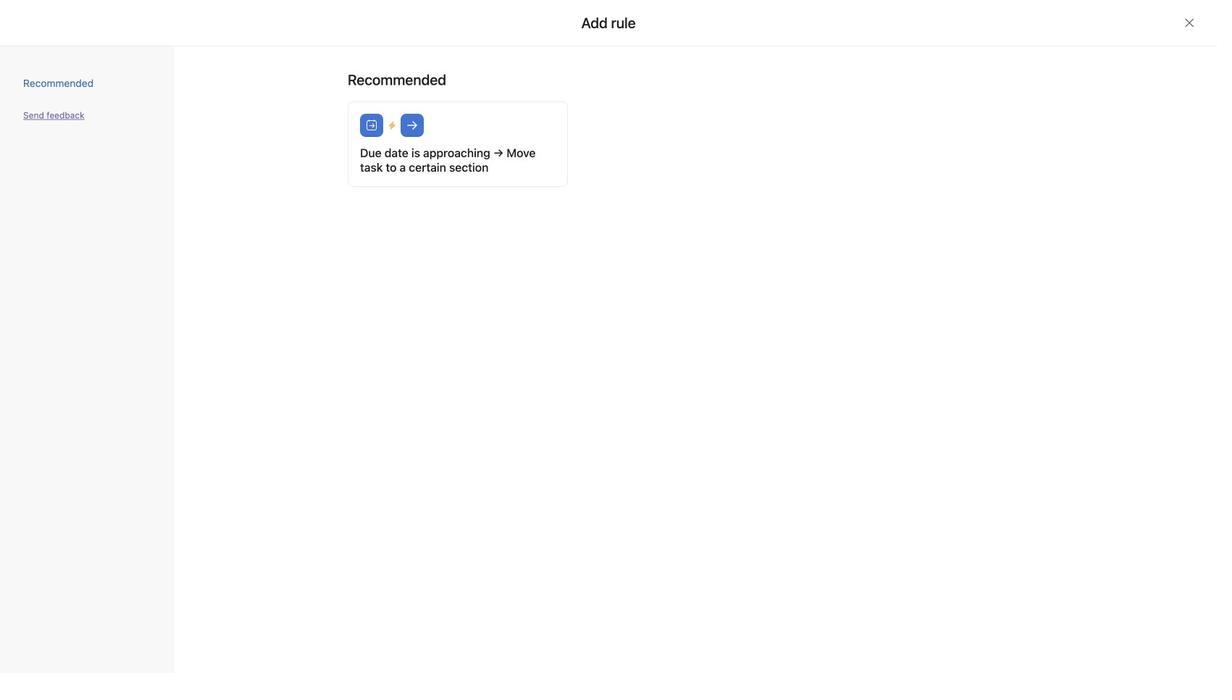 Task type: vqa. For each thing, say whether or not it's contained in the screenshot.
Maria Williams
no



Task type: describe. For each thing, give the bounding box(es) containing it.
global element
[[0, 36, 174, 122]]



Task type: locate. For each thing, give the bounding box(es) containing it.
close this dialog image
[[1184, 17, 1196, 29]]

None radio
[[593, 53, 618, 79], [618, 53, 643, 79], [667, 53, 692, 79], [691, 53, 717, 79], [716, 53, 741, 79], [741, 53, 766, 79], [790, 53, 815, 79], [593, 53, 618, 79], [618, 53, 643, 79], [667, 53, 692, 79], [691, 53, 717, 79], [716, 53, 741, 79], [741, 53, 766, 79], [790, 53, 815, 79]]

option group
[[593, 53, 864, 79]]

None radio
[[642, 53, 667, 79], [765, 53, 791, 79], [814, 53, 840, 79], [839, 53, 864, 79], [642, 53, 667, 79], [765, 53, 791, 79], [814, 53, 840, 79], [839, 53, 864, 79]]



